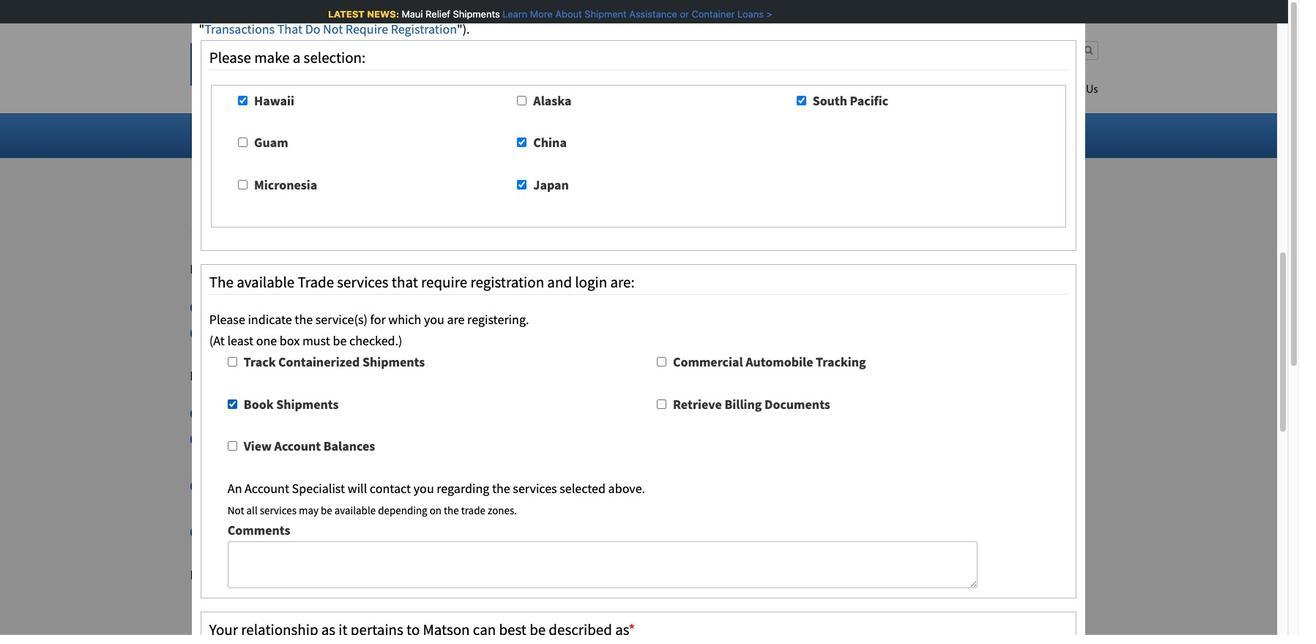 Task type: locate. For each thing, give the bounding box(es) containing it.
the
[[209, 272, 234, 292]]

0 vertical spatial please
[[527, 431, 562, 448]]

1 vertical spatial or
[[248, 499, 260, 515]]

2 horizontal spatial shipments
[[451, 8, 498, 20]]

1 horizontal spatial available
[[335, 504, 376, 518]]

0 horizontal spatial and
[[401, 0, 422, 16]]

south
[[813, 92, 848, 109]]

a inside are secure and require a customer to register, while others are available to the general public without registration (see section titled "
[[467, 0, 473, 16]]

(at
[[209, 333, 225, 350]]

individual/one- for individual/one-time shipping household goods: book – please call 1-888-562-8766:
[[216, 431, 302, 448]]

matson inside 'registration for matson navigation company'
[[412, 166, 516, 210]]

available left loans
[[682, 0, 731, 16]]

0 vertical spatial 1-
[[587, 431, 598, 448]]

not inside an account specialist will contact you regarding the services selected above. not all services may be available depending on the trade zones.
[[228, 504, 244, 518]]

0 vertical spatial with
[[404, 299, 428, 316]]

registration inside 'registration for matson navigation company'
[[190, 166, 359, 210]]

not up "trucker" link
[[228, 504, 244, 518]]

register,
[[545, 0, 589, 16]]

about up the alaska link
[[568, 84, 598, 96]]

1 please from the top
[[209, 47, 251, 67]]

be down service(s)
[[333, 333, 347, 350]]

without
[[850, 0, 893, 16]]

account for an
[[245, 480, 289, 497]]

please right "logistics,"
[[538, 567, 574, 584]]

a up the ").
[[467, 0, 473, 16]]

matson down business
[[362, 324, 402, 341]]

view account balances
[[244, 438, 375, 455]]

1 individual/one- from the top
[[216, 405, 302, 422]]

2 time from the top
[[302, 431, 327, 448]]

you right which
[[424, 312, 445, 328]]

about
[[554, 8, 580, 20], [568, 84, 598, 96]]

1 vertical spatial shipping
[[330, 431, 377, 448]]

0 vertical spatial or
[[678, 8, 687, 20]]

indicate
[[248, 312, 292, 328]]

2 vertical spatial shipments
[[276, 396, 339, 413]]

household
[[380, 431, 440, 448]]

logistics,
[[485, 567, 536, 584]]

3 time from the top
[[302, 477, 327, 494]]

1 horizontal spatial a
[[467, 0, 473, 16]]

an
[[228, 480, 242, 497]]

time up "view account balances"
[[302, 405, 327, 422]]

billing
[[725, 396, 762, 413]]

0 vertical spatial a
[[467, 0, 473, 16]]

automobile:
[[380, 405, 447, 422]]

available down the will
[[335, 504, 376, 518]]

time up may at bottom
[[302, 477, 327, 494]]

or up comments
[[248, 499, 260, 515]]

japan
[[534, 176, 569, 193]]

individual/one-
[[216, 405, 302, 422], [216, 431, 302, 448], [216, 477, 302, 494]]

assistance
[[628, 8, 676, 20]]

1 horizontal spatial or
[[678, 8, 687, 20]]

Japan checkbox
[[517, 180, 527, 190]]

0 horizontal spatial services
[[260, 504, 297, 518]]

are right others
[[661, 0, 679, 16]]

latest
[[326, 8, 363, 20]]

1 horizontal spatial not
[[323, 20, 343, 37]]

on
[[345, 324, 359, 341], [430, 504, 442, 518]]

all up comments
[[247, 504, 258, 518]]

0 vertical spatial about
[[554, 8, 580, 20]]

learn
[[501, 8, 526, 20]]

be right may at bottom
[[321, 504, 332, 518]]

to right container
[[734, 0, 745, 16]]

1 horizontal spatial 1-
[[717, 477, 728, 494]]

1 vertical spatial and
[[547, 272, 572, 292]]

registration
[[391, 20, 457, 37], [190, 166, 359, 210], [190, 261, 261, 278]]

– right above. at the left bottom
[[648, 477, 654, 494]]

alaska right china "checkbox"
[[538, 127, 574, 144]]

– right "book"
[[518, 431, 524, 448]]

contact us
[[1046, 84, 1099, 96]]

are inside please indicate the service(s) for which you are registering. (at least one box must be checked.)
[[447, 312, 465, 328]]

available
[[682, 0, 731, 16], [237, 272, 295, 292], [335, 504, 376, 518]]

blue matson logo with ocean, shipping, truck, rail and logistics written beneath it. image
[[190, 43, 395, 103]]

alaska
[[534, 92, 572, 109], [538, 127, 574, 144]]

other
[[229, 367, 261, 384], [380, 477, 410, 494]]

Track Containerized Shipments checkbox
[[228, 357, 237, 367]]

transactions
[[205, 20, 275, 37]]

1 vertical spatial be
[[321, 504, 332, 518]]

and left relief
[[401, 0, 422, 16]]

regarding
[[437, 480, 490, 497]]

0 vertical spatial individual/one-
[[216, 405, 302, 422]]

book shipments
[[244, 396, 339, 413]]

for inside 'registration for matson navigation company'
[[366, 166, 405, 210]]

track containerized shipments
[[244, 354, 425, 371]]

shipping up balances
[[330, 405, 377, 422]]

all
[[212, 367, 226, 384], [247, 504, 258, 518]]

0 vertical spatial services
[[337, 272, 389, 292]]

investors
[[856, 84, 900, 96]]

0 vertical spatial you
[[424, 312, 445, 328]]

shipping inside individual/one-time shipping other containerized commodities: book/quote – please call 1-800-962- 8766: or
[[330, 477, 377, 494]]

account right view on the left of page
[[274, 438, 321, 455]]

0 vertical spatial on
[[345, 324, 359, 341]]

the available trade services that require registration and login are:
[[209, 272, 635, 292]]

Alaska checkbox
[[517, 96, 527, 105]]

time down individual/one-time shipping automobile:
[[302, 431, 327, 448]]

services up business
[[337, 272, 389, 292]]

are
[[341, 0, 359, 16], [661, 0, 679, 16], [447, 312, 465, 328]]

are up transactions that do not require registration "). at the top of page
[[341, 0, 359, 16]]

individual/one-time shipping household goods: book – please call 1-888-562-8766:
[[216, 431, 677, 448]]

–
[[518, 431, 524, 448], [648, 477, 654, 494]]

0 vertical spatial require
[[424, 0, 464, 16]]

registration down guam
[[190, 166, 359, 210]]

registration is applicable for following:
[[190, 261, 418, 278]]

1 horizontal spatial all
[[247, 504, 258, 518]]

0 horizontal spatial all
[[212, 367, 226, 384]]

on down company doing ongoing business with matson
[[345, 324, 359, 341]]

1 vertical spatial with
[[415, 567, 439, 584]]

for inside please indicate the service(s) for which you are registering. (at least one box must be checked.)
[[370, 312, 386, 328]]

1 vertical spatial call
[[695, 477, 714, 494]]

checked.)
[[349, 333, 403, 350]]

services up comments
[[260, 504, 297, 518]]

0 vertical spatial shipments
[[451, 8, 498, 20]]

not down the latest
[[323, 20, 343, 37]]

8766: down an in the left bottom of the page
[[216, 499, 245, 515]]

you right if
[[200, 567, 221, 584]]

2 horizontal spatial to
[[734, 0, 745, 16]]

South Pacific checkbox
[[797, 96, 806, 105]]

the up must in the left bottom of the page
[[295, 312, 313, 328]]

1 vertical spatial available
[[237, 272, 295, 292]]

2 vertical spatial registration
[[190, 261, 261, 278]]

matson down are secure and require a customer to register, while others are available to the general public without registration (see section titled "
[[601, 84, 637, 96]]

the left general
[[748, 0, 766, 16]]

containerized
[[412, 477, 487, 494]]

1- left 962- at the right bottom
[[717, 477, 728, 494]]

time
[[302, 405, 327, 422], [302, 431, 327, 448], [302, 477, 327, 494]]

you up depending
[[414, 480, 434, 497]]

0 vertical spatial other
[[229, 367, 261, 384]]

0 vertical spatial available
[[682, 0, 731, 16]]

0 horizontal spatial registration
[[471, 272, 544, 292]]

1 vertical spatial on
[[430, 504, 442, 518]]

1 vertical spatial all
[[247, 504, 258, 518]]

individual/one- inside individual/one-time shipping other containerized commodities: book/quote – please call 1-800-962- 8766: or
[[216, 477, 302, 494]]

if you intended to register for an account with matson logistics, please
[[190, 567, 577, 584]]

0 vertical spatial 8766:
[[645, 431, 675, 448]]

1 vertical spatial time
[[302, 431, 327, 448]]

Book Shipments checkbox
[[228, 400, 237, 409]]

1 vertical spatial not
[[228, 504, 244, 518]]

account
[[274, 438, 321, 455], [245, 480, 289, 497]]

matson inside top menu navigation
[[601, 84, 637, 96]]

user already registered on matson website needing additional access
[[216, 324, 592, 341]]

0 vertical spatial account
[[274, 438, 321, 455]]

1 shipping from the top
[[330, 405, 377, 422]]

8766:
[[645, 431, 675, 448], [216, 499, 245, 515]]

0 horizontal spatial –
[[518, 431, 524, 448]]

0 vertical spatial registration
[[391, 20, 457, 37]]

shipments up the ").
[[451, 8, 498, 20]]

please right above. at the left bottom
[[657, 477, 693, 494]]

2 horizontal spatial services
[[513, 480, 557, 497]]

0 vertical spatial and
[[401, 0, 422, 16]]

2 shipping from the top
[[330, 431, 377, 448]]

2 vertical spatial services
[[260, 504, 297, 518]]

0 horizontal spatial 8766:
[[216, 499, 245, 515]]

available up doing
[[237, 272, 295, 292]]

not
[[323, 20, 343, 37], [228, 504, 244, 518]]

registration left the (see
[[895, 0, 959, 16]]

1 vertical spatial please
[[209, 312, 245, 328]]

on down containerized
[[430, 504, 442, 518]]

8766: down the retrieve billing documents checkbox
[[645, 431, 675, 448]]

require up the ").
[[424, 0, 464, 16]]

registered
[[287, 324, 342, 341]]

1 vertical spatial a
[[293, 47, 301, 67]]

to right "learn"
[[531, 0, 542, 16]]

Micronesia checkbox
[[238, 180, 248, 190]]

company up is
[[190, 208, 327, 252]]

ongoing
[[305, 299, 350, 316]]

1 vertical spatial require
[[421, 272, 468, 292]]

1 horizontal spatial be
[[333, 333, 347, 350]]

company up user
[[216, 299, 269, 316]]

0 vertical spatial be
[[333, 333, 347, 350]]

shipping down balances
[[330, 477, 377, 494]]

call left 800-
[[695, 477, 714, 494]]

registration up registering.
[[471, 272, 544, 292]]

and left login
[[547, 272, 572, 292]]

3 individual/one- from the top
[[216, 477, 302, 494]]

track link
[[262, 499, 299, 515]]

with down the available trade services that require registration and login are:
[[404, 299, 428, 316]]

register
[[289, 567, 331, 584]]

with right account
[[415, 567, 439, 584]]

all inside an account specialist will contact you regarding the services selected above. not all services may be available depending on the trade zones.
[[247, 504, 258, 518]]

about right more
[[554, 8, 580, 20]]

please make a selection:
[[209, 47, 366, 67]]

0 horizontal spatial other
[[229, 367, 261, 384]]

micronesia
[[254, 176, 317, 193]]

community link
[[922, 77, 1024, 107]]

investors link
[[834, 77, 922, 107]]

2 individual/one- from the top
[[216, 431, 302, 448]]

shipping for other
[[330, 477, 377, 494]]

overview
[[208, 127, 260, 144]]

you inside please indicate the service(s) for which you are registering. (at least one box must be checked.)
[[424, 312, 445, 328]]

call inside individual/one-time shipping other containerized commodities: book/quote – please call 1-800-962- 8766: or
[[695, 477, 714, 494]]

and inside are secure and require a customer to register, while others are available to the general public without registration (see section titled "
[[401, 0, 422, 16]]

a right make
[[293, 47, 301, 67]]

2 vertical spatial individual/one-
[[216, 477, 302, 494]]

1 horizontal spatial call
[[695, 477, 714, 494]]

alaska right alaska option
[[534, 92, 572, 109]]

depending
[[378, 504, 428, 518]]

0 horizontal spatial not
[[228, 504, 244, 518]]

individual/one- for individual/one-time shipping automobile:
[[216, 405, 302, 422]]

1 horizontal spatial are
[[447, 312, 465, 328]]

all right for
[[212, 367, 226, 384]]

2 vertical spatial shipping
[[330, 477, 377, 494]]

please up (at
[[209, 312, 245, 328]]

1 horizontal spatial registration
[[895, 0, 959, 16]]

1 vertical spatial 8766:
[[216, 499, 245, 515]]

services up zones. at the bottom left
[[513, 480, 557, 497]]

1 vertical spatial registration
[[190, 166, 359, 210]]

registration down relief
[[391, 20, 457, 37]]

company doing ongoing business with matson
[[216, 299, 471, 316]]

Guam checkbox
[[238, 138, 248, 147]]

0 vertical spatial –
[[518, 431, 524, 448]]

1 horizontal spatial other
[[380, 477, 410, 494]]

individual/one- down book on the bottom of page
[[216, 431, 302, 448]]

require right the that
[[421, 272, 468, 292]]

above.
[[609, 480, 645, 497]]

1 vertical spatial you
[[414, 480, 434, 497]]

are left registering.
[[447, 312, 465, 328]]

0 vertical spatial time
[[302, 405, 327, 422]]

0 vertical spatial alaska
[[534, 92, 572, 109]]

that
[[392, 272, 418, 292]]

website
[[405, 324, 448, 341]]

None search field
[[952, 41, 1099, 60]]

the left trade
[[444, 504, 459, 518]]

1 vertical spatial other
[[380, 477, 410, 494]]

2 vertical spatial time
[[302, 477, 327, 494]]

matson left japan option
[[412, 166, 516, 210]]

an
[[352, 567, 365, 584]]

call left 888-
[[565, 431, 584, 448]]

1 vertical spatial shipments
[[363, 354, 425, 371]]

more
[[528, 8, 551, 20]]

1 vertical spatial please
[[657, 477, 693, 494]]

individual/one- up view on the left of page
[[216, 405, 302, 422]]

individual/one- up track
[[216, 477, 302, 494]]

0 vertical spatial call
[[565, 431, 584, 448]]

3 shipping from the top
[[330, 477, 377, 494]]

0 vertical spatial company
[[190, 208, 327, 252]]

specialist
[[292, 480, 345, 497]]

1 vertical spatial individual/one-
[[216, 431, 302, 448]]

time inside individual/one-time shipping other containerized commodities: book/quote – please call 1-800-962- 8766: or
[[302, 477, 327, 494]]

shipments down 'checked.)'
[[363, 354, 425, 371]]

2 vertical spatial available
[[335, 504, 376, 518]]

book
[[482, 431, 515, 448]]

shipping down individual/one-time shipping automobile:
[[330, 431, 377, 448]]

0 horizontal spatial shipments
[[276, 396, 339, 413]]

china
[[534, 134, 567, 151]]

about inside top menu navigation
[[568, 84, 598, 96]]

1 vertical spatial services
[[513, 480, 557, 497]]

1- left 562-
[[587, 431, 598, 448]]

1 vertical spatial registration
[[471, 272, 544, 292]]

account up "track" link
[[245, 480, 289, 497]]

to left register
[[275, 567, 287, 584]]

please right "book"
[[527, 431, 562, 448]]

0 vertical spatial shipping
[[330, 405, 377, 422]]

other down track containerized shipments option
[[229, 367, 261, 384]]

tracking
[[816, 354, 866, 371]]

comments
[[228, 523, 290, 539]]

1 horizontal spatial –
[[648, 477, 654, 494]]

0 horizontal spatial on
[[345, 324, 359, 341]]

other up depending
[[380, 477, 410, 494]]

retrieve
[[673, 396, 722, 413]]

matson up "needing"
[[431, 299, 471, 316]]

general
[[769, 0, 810, 16]]

1 horizontal spatial on
[[430, 504, 442, 518]]

2 please from the top
[[209, 312, 245, 328]]

the inside are secure and require a customer to register, while others are available to the general public without registration (see section titled "
[[748, 0, 766, 16]]

please down transactions
[[209, 47, 251, 67]]

navigation
[[523, 166, 676, 210]]

0 horizontal spatial or
[[248, 499, 260, 515]]

please inside please indicate the service(s) for which you are registering. (at least one box must be checked.)
[[209, 312, 245, 328]]

account inside an account specialist will contact you regarding the services selected above. not all services may be available depending on the trade zones.
[[245, 480, 289, 497]]

1 vertical spatial 1-
[[717, 477, 728, 494]]

shipments down inquires:
[[276, 396, 339, 413]]

Comments text field
[[228, 542, 978, 589]]

1 vertical spatial account
[[245, 480, 289, 497]]

1 time from the top
[[302, 405, 327, 422]]

0 horizontal spatial available
[[237, 272, 295, 292]]

do
[[305, 20, 321, 37]]

or left container
[[678, 8, 687, 20]]

registration left is
[[190, 261, 261, 278]]

contact us link
[[1024, 77, 1099, 107]]

0 horizontal spatial be
[[321, 504, 332, 518]]

transactions that do not require registration link
[[205, 20, 457, 37]]



Task type: vqa. For each thing, say whether or not it's contained in the screenshot.
make
yes



Task type: describe. For each thing, give the bounding box(es) containing it.
0 horizontal spatial a
[[293, 47, 301, 67]]

0 vertical spatial not
[[323, 20, 343, 37]]

top menu navigation
[[568, 77, 1099, 107]]

Search search field
[[952, 41, 1099, 60]]

balances
[[324, 438, 375, 455]]

China checkbox
[[517, 138, 527, 147]]

are:
[[611, 272, 635, 292]]

service(s)
[[316, 312, 368, 328]]

800-
[[728, 477, 752, 494]]

0 horizontal spatial to
[[275, 567, 287, 584]]

automobile
[[746, 354, 814, 371]]

available inside are secure and require a customer to register, while others are available to the general public without registration (see section titled "
[[682, 0, 731, 16]]

1 vertical spatial alaska
[[538, 127, 574, 144]]

individual/one-time shipping other containerized commodities: book/quote – please call 1-800-962- 8766: or
[[216, 477, 775, 515]]

if
[[190, 567, 197, 584]]

please inside individual/one-time shipping other containerized commodities: book/quote – please call 1-800-962- 8766: or
[[657, 477, 693, 494]]

while
[[591, 0, 621, 16]]

selected
[[560, 480, 606, 497]]

commercial automobile tracking
[[673, 354, 866, 371]]

guam
[[254, 134, 288, 151]]

pacific
[[850, 92, 889, 109]]

user already registered on matson website needing additional access link
[[216, 324, 592, 341]]

registration inside are secure and require a customer to register, while others are available to the general public without registration (see section titled "
[[895, 0, 959, 16]]

other inside individual/one-time shipping other containerized commodities: book/quote – please call 1-800-962- 8766: or
[[380, 477, 410, 494]]

2 vertical spatial please
[[538, 567, 574, 584]]

time for other
[[302, 477, 327, 494]]

customer
[[476, 0, 528, 16]]

for
[[190, 367, 209, 384]]

zones.
[[488, 504, 517, 518]]

one
[[256, 333, 277, 350]]

account for view
[[274, 438, 321, 455]]

").
[[457, 20, 470, 37]]

1 vertical spatial company
[[216, 299, 269, 316]]

may
[[299, 504, 319, 518]]

login
[[575, 272, 608, 292]]

shipment
[[583, 8, 625, 20]]

track
[[262, 499, 299, 515]]

search image
[[1085, 45, 1093, 55]]

individual/one- for individual/one-time shipping other containerized commodities: book/quote – please call 1-800-962- 8766: or
[[216, 477, 302, 494]]

doing
[[271, 299, 303, 316]]

available inside an account specialist will contact you regarding the services selected above. not all services may be available depending on the trade zones.
[[335, 504, 376, 518]]

1 horizontal spatial shipments
[[363, 354, 425, 371]]

maui
[[400, 8, 421, 20]]

track
[[244, 354, 276, 371]]

about matson link
[[568, 77, 659, 107]]

time for household
[[302, 431, 327, 448]]

time for automobile:
[[302, 405, 327, 422]]

2 horizontal spatial are
[[661, 0, 679, 16]]

1 horizontal spatial services
[[337, 272, 389, 292]]

which
[[388, 312, 422, 328]]

shipping
[[681, 84, 726, 96]]

1 horizontal spatial to
[[531, 0, 542, 16]]

8766: inside individual/one-time shipping other containerized commodities: book/quote – please call 1-800-962- 8766: or
[[216, 499, 245, 515]]

individual/one-time shipping automobile:
[[216, 405, 450, 422]]

be inside an account specialist will contact you regarding the services selected above. not all services may be available depending on the trade zones.
[[321, 504, 332, 518]]

others
[[624, 0, 659, 16]]

the up zones. at the bottom left
[[492, 480, 510, 497]]

loans
[[736, 8, 762, 20]]

matson left "logistics,"
[[442, 567, 482, 584]]

0 vertical spatial all
[[212, 367, 226, 384]]

1 horizontal spatial 8766:
[[645, 431, 675, 448]]

1- inside individual/one-time shipping other containerized commodities: book/quote – please call 1-800-962- 8766: or
[[717, 477, 728, 494]]

relief
[[424, 8, 449, 20]]

alaska link
[[538, 127, 582, 144]]

the inside please indicate the service(s) for which you are registering. (at least one box must be checked.)
[[295, 312, 313, 328]]

applicable
[[276, 261, 337, 278]]

will
[[348, 480, 367, 497]]

inquires:
[[263, 367, 315, 384]]

– inside individual/one-time shipping other containerized commodities: book/quote – please call 1-800-962- 8766: or
[[648, 477, 654, 494]]

0 horizontal spatial 1-
[[587, 431, 598, 448]]

Retrieve Billing Documents checkbox
[[657, 400, 667, 409]]

commodities:
[[490, 477, 565, 494]]

require inside are secure and require a customer to register, while others are available to the general public without registration (see section titled "
[[424, 0, 464, 16]]

logistics link
[[748, 77, 834, 107]]

1 horizontal spatial and
[[547, 272, 572, 292]]

latest news: maui relief shipments learn more about shipment assistance or container loans >
[[326, 8, 771, 20]]

(see
[[961, 0, 984, 16]]

intended
[[223, 567, 273, 584]]

retrieve billing documents
[[673, 396, 831, 413]]

learn more about shipment assistance or container loans > link
[[501, 8, 771, 20]]

2 vertical spatial you
[[200, 567, 221, 584]]

Commercial Automobile Tracking checkbox
[[657, 357, 667, 367]]

company inside 'registration for matson navigation company'
[[190, 208, 327, 252]]

View Account Balances checkbox
[[228, 442, 237, 451]]

overview link
[[208, 127, 269, 144]]

contact
[[370, 480, 411, 497]]

box
[[280, 333, 300, 350]]

shipping for household
[[330, 431, 377, 448]]

"
[[199, 20, 205, 37]]

please for please make a selection:
[[209, 47, 251, 67]]

please indicate the service(s) for which you are registering. (at least one box must be checked.)
[[209, 312, 529, 350]]

0 horizontal spatial call
[[565, 431, 584, 448]]

section
[[986, 0, 1026, 16]]

Hawaii checkbox
[[238, 96, 248, 105]]

view
[[244, 438, 272, 455]]

trucker
[[216, 524, 257, 541]]

south pacific
[[813, 92, 889, 109]]

shipping for automobile:
[[330, 405, 377, 422]]

are secure and require a customer to register, while others are available to the general public without registration (see section titled "
[[199, 0, 1058, 37]]

please for please indicate the service(s) for which you are registering. (at least one box must be checked.)
[[209, 312, 245, 328]]

community
[[944, 84, 1002, 96]]

be inside please indicate the service(s) for which you are registering. (at least one box must be checked.)
[[333, 333, 347, 350]]

following:
[[359, 261, 418, 278]]

registration for matson navigation company
[[190, 166, 676, 252]]

is
[[264, 261, 273, 278]]

0 horizontal spatial are
[[341, 0, 359, 16]]

commercial
[[673, 354, 743, 371]]

trade
[[461, 504, 486, 518]]

logistics
[[770, 84, 812, 96]]

shipping link
[[659, 77, 748, 107]]

that
[[277, 20, 303, 37]]

require
[[346, 20, 388, 37]]

containerized
[[278, 354, 360, 371]]

registration for applicable
[[190, 261, 261, 278]]

888-
[[598, 431, 621, 448]]

public
[[813, 0, 847, 16]]

user
[[216, 324, 241, 341]]

registration for matson
[[190, 166, 359, 210]]

least
[[227, 333, 254, 350]]

titled
[[1029, 0, 1058, 16]]

news:
[[365, 8, 398, 20]]

secure
[[362, 0, 398, 16]]

goods:
[[443, 431, 479, 448]]

or inside individual/one-time shipping other containerized commodities: book/quote – please call 1-800-962- 8766: or
[[248, 499, 260, 515]]

you inside an account specialist will contact you regarding the services selected above. not all services may be available depending on the trade zones.
[[414, 480, 434, 497]]

contact
[[1046, 84, 1084, 96]]

documents
[[765, 396, 831, 413]]

on inside an account specialist will contact you regarding the services selected above. not all services may be available depending on the trade zones.
[[430, 504, 442, 518]]

an account specialist will contact you regarding the services selected above. not all services may be available depending on the trade zones.
[[228, 480, 645, 518]]

us
[[1086, 84, 1099, 96]]



